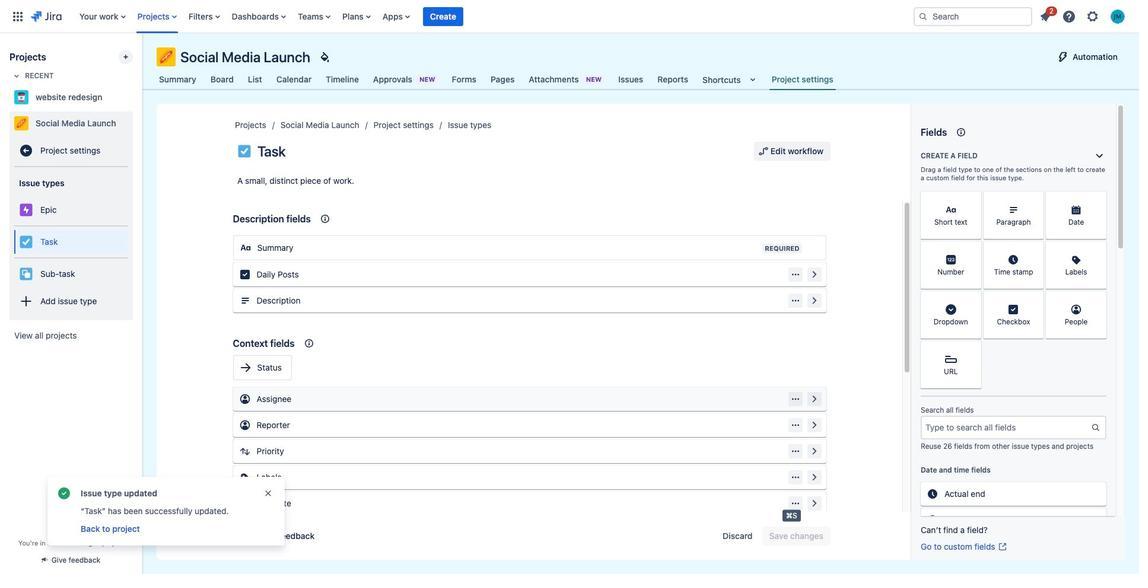 Task type: describe. For each thing, give the bounding box(es) containing it.
Search field
[[914, 7, 1033, 26]]

0 horizontal spatial list item
[[423, 0, 464, 33]]

search image
[[919, 12, 929, 21]]

labels - open field configuration image
[[808, 471, 822, 485]]

appswitcher icon image
[[11, 9, 25, 23]]

more actions for description image
[[791, 296, 801, 306]]

1 horizontal spatial list
[[1035, 4, 1133, 27]]

due date - open field configuration image
[[808, 497, 822, 511]]

more information about the fields image
[[955, 125, 969, 140]]

0 horizontal spatial more information image
[[1029, 193, 1043, 207]]

help image
[[1063, 9, 1077, 23]]

more actions for priority image
[[791, 447, 801, 457]]

dismiss image
[[264, 489, 273, 499]]

more actions for daily posts image
[[791, 270, 801, 280]]

this link will be opened in a new tab image
[[998, 543, 1008, 552]]

reporter - open field configuration image
[[808, 419, 822, 433]]

1 horizontal spatial list item
[[1035, 4, 1058, 26]]

create project image
[[121, 52, 131, 62]]

0 horizontal spatial list
[[73, 0, 905, 33]]

Type to search all fields text field
[[923, 417, 1092, 439]]

more actions for due date image
[[791, 499, 801, 509]]

description fields element
[[228, 202, 831, 318]]

automation image
[[1057, 50, 1071, 64]]

add issue type image
[[19, 294, 33, 309]]

more actions for reporter image
[[791, 421, 801, 430]]



Task type: locate. For each thing, give the bounding box(es) containing it.
more information image
[[1029, 193, 1043, 207], [1092, 293, 1106, 307]]

2 add to starred image from the top
[[129, 116, 144, 131]]

list
[[73, 0, 905, 33], [1035, 4, 1133, 27]]

sidebar navigation image
[[129, 47, 156, 71]]

tooltip
[[783, 511, 801, 522]]

jira image
[[31, 9, 62, 23], [31, 9, 62, 23]]

settings image
[[1086, 9, 1101, 23]]

tab list
[[150, 69, 843, 90]]

list item
[[423, 0, 464, 33], [1035, 4, 1058, 26]]

your profile and settings image
[[1111, 9, 1126, 23]]

group
[[754, 142, 831, 161], [14, 167, 128, 321], [14, 226, 128, 258], [716, 527, 831, 546]]

banner
[[0, 0, 1140, 33]]

context fields element
[[228, 327, 831, 575]]

daily posts - open field configuration image
[[808, 268, 822, 282]]

priority - open field configuration image
[[808, 445, 822, 459]]

1 vertical spatial add to starred image
[[129, 116, 144, 131]]

notifications image
[[1039, 9, 1053, 23]]

collapse recent projects image
[[9, 69, 24, 83]]

success image
[[57, 487, 71, 501]]

1 add to starred image from the top
[[129, 90, 144, 104]]

more actions for labels image
[[791, 473, 801, 483]]

1 vertical spatial more information image
[[1092, 293, 1106, 307]]

description - open field configuration image
[[808, 294, 822, 308]]

None search field
[[914, 7, 1033, 26]]

more actions for assignee image
[[791, 395, 801, 404]]

0 vertical spatial add to starred image
[[129, 90, 144, 104]]

issue type icon image
[[237, 144, 252, 159]]

assignee - open field configuration image
[[808, 392, 822, 407]]

1 horizontal spatial more information image
[[1092, 293, 1106, 307]]

more information image
[[966, 193, 981, 207], [1092, 193, 1106, 207], [966, 243, 981, 257], [1029, 243, 1043, 257], [966, 293, 981, 307], [1029, 293, 1043, 307]]

more information about the context fields image
[[302, 337, 316, 351]]

add to starred image
[[129, 90, 144, 104], [129, 116, 144, 131]]

more information about the context fields image
[[318, 212, 332, 226]]

primary element
[[7, 0, 905, 33]]

0 vertical spatial more information image
[[1029, 193, 1043, 207]]

set project background image
[[318, 50, 332, 64]]



Task type: vqa. For each thing, say whether or not it's contained in the screenshot.
banner
yes



